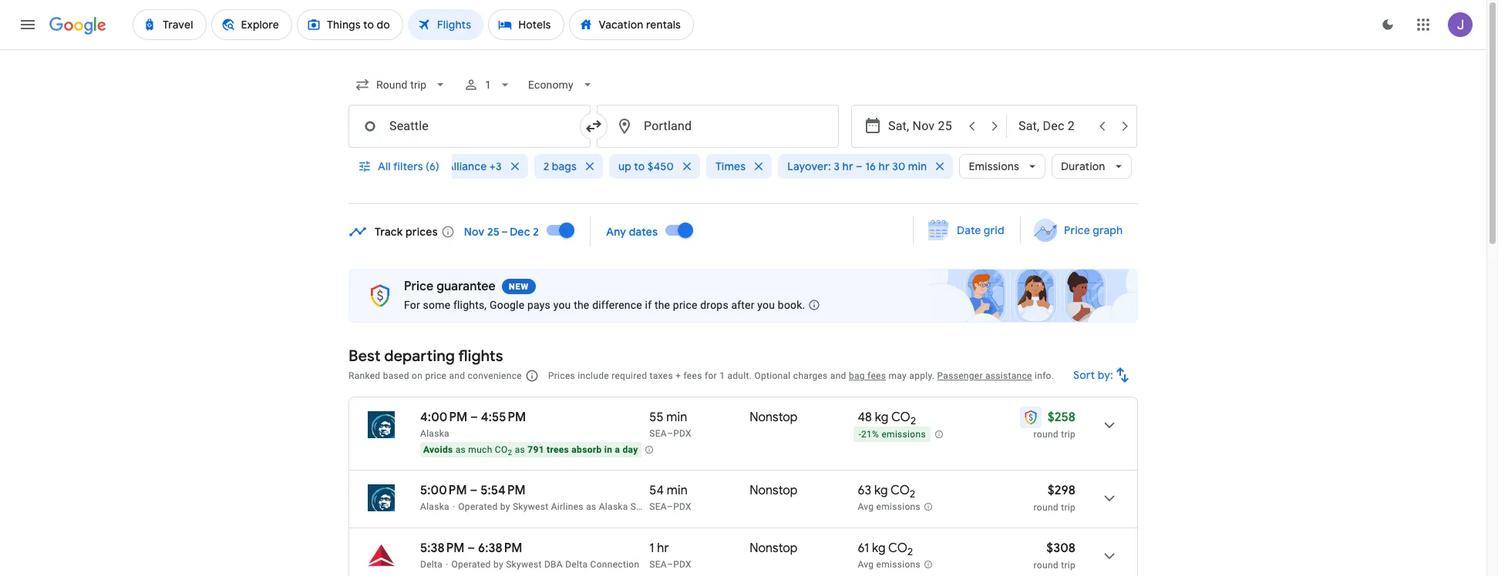 Task type: locate. For each thing, give the bounding box(es) containing it.
2 vertical spatial trip
[[1061, 561, 1076, 572]]

departing
[[384, 347, 455, 366]]

as left 791
[[515, 445, 525, 456]]

2 pdx from the top
[[673, 502, 692, 513]]

co right the 61
[[889, 541, 908, 557]]

2 right 25 – dec
[[533, 225, 539, 239]]

2 right 63
[[910, 488, 916, 501]]

2 avg from the top
[[858, 560, 874, 571]]

1 vertical spatial avg emissions
[[858, 560, 921, 571]]

54
[[650, 484, 664, 499]]

Arrival time: 4:55 PM. text field
[[481, 410, 526, 426]]

nonstop flight. element for 63
[[750, 484, 798, 501]]

3 trip from the top
[[1061, 561, 1076, 572]]

much
[[468, 445, 492, 456]]

Return text field
[[1019, 106, 1090, 147]]

nov
[[464, 225, 485, 239]]

3
[[834, 160, 840, 174]]

flight details. leaves seattle-tacoma international airport at 5:38 pm on saturday, november 25 and arrives at portland international airport at 6:38 pm on saturday, november 25. image
[[1091, 538, 1128, 575]]

kg inside '48 kg co 2'
[[875, 410, 889, 426]]

by for dba
[[494, 560, 504, 571]]

2 inside 61 kg co 2
[[908, 546, 913, 559]]

– inside popup button
[[856, 160, 863, 174]]

1 vertical spatial price
[[404, 279, 434, 295]]

emissions down 63 kg co 2
[[877, 502, 921, 513]]

– down total duration 1 hr. element
[[667, 560, 673, 571]]

you
[[554, 299, 571, 312], [758, 299, 775, 312]]

1 pdx from the top
[[673, 429, 692, 440]]

round down 298 us dollars text box
[[1034, 503, 1059, 514]]

5:38 pm – 6:38 pm
[[420, 541, 523, 557]]

258 US dollars text field
[[1048, 410, 1076, 426]]

2 horizontal spatial as
[[586, 502, 597, 513]]

trip inside the $298 round trip
[[1061, 503, 1076, 514]]

price right on
[[425, 371, 447, 382]]

round inside '$308 round trip'
[[1034, 561, 1059, 572]]

308 US dollars text field
[[1047, 541, 1076, 557]]

skywest for airlines
[[513, 502, 549, 513]]

1 vertical spatial skywest
[[506, 560, 542, 571]]

trip for $308
[[1061, 561, 1076, 572]]

sea inside 54 min sea – pdx
[[650, 502, 667, 513]]

3 nonstop flight. element from the top
[[750, 541, 798, 559]]

trip down $258
[[1061, 430, 1076, 440]]

delta
[[420, 560, 443, 571], [566, 560, 588, 571]]

avg for 61
[[858, 560, 874, 571]]

2 round from the top
[[1034, 503, 1059, 514]]

25 – dec
[[487, 225, 530, 239]]

0 vertical spatial nonstop flight. element
[[750, 410, 798, 428]]

by down 5:54 pm
[[500, 502, 510, 513]]

New feature text field
[[502, 279, 536, 295]]

price guarantee
[[404, 279, 496, 295]]

skywest for dba
[[506, 560, 542, 571]]

price graph
[[1064, 224, 1123, 238]]

min for 63
[[667, 484, 688, 499]]

trees
[[547, 445, 569, 456]]

2 sea from the top
[[650, 502, 667, 513]]

operated for operated by skywest dba delta connection
[[452, 560, 491, 571]]

min right 55
[[667, 410, 687, 426]]

kg right the 61
[[872, 541, 886, 557]]

avg emissions down 61 kg co 2
[[858, 560, 921, 571]]

sea for 54
[[650, 502, 667, 513]]

1 horizontal spatial the
[[655, 299, 670, 312]]

sea for 55
[[650, 429, 667, 440]]

Arrival time: 6:38 PM. text field
[[478, 541, 523, 557]]

sea right connection at the bottom of page
[[650, 560, 667, 571]]

nonstop flight. element
[[750, 410, 798, 428], [750, 484, 798, 501], [750, 541, 798, 559]]

hr down skywest
[[657, 541, 669, 557]]

by down 6:38 pm text field
[[494, 560, 504, 571]]

0 vertical spatial round
[[1034, 430, 1059, 440]]

min right 30
[[908, 160, 927, 174]]

1 horizontal spatial fees
[[868, 371, 886, 382]]

co right 63
[[891, 484, 910, 499]]

0 vertical spatial nonstop
[[750, 410, 798, 426]]

sea down '54'
[[650, 502, 667, 513]]

flights
[[458, 347, 503, 366]]

None field
[[349, 71, 454, 99], [522, 71, 602, 99], [349, 71, 454, 99], [522, 71, 602, 99]]

avg down 63
[[858, 502, 874, 513]]

– down the total duration 54 min. element
[[667, 502, 673, 513]]

1 delta from the left
[[420, 560, 443, 571]]

– down total duration 55 min. element at the bottom
[[667, 429, 673, 440]]

2 left bags
[[544, 160, 549, 174]]

emissions
[[969, 160, 1020, 174]]

pdx inside 54 min sea – pdx
[[673, 502, 692, 513]]

1 vertical spatial by
[[494, 560, 504, 571]]

emissions for 61
[[877, 560, 921, 571]]

pdx for 54 min
[[673, 502, 692, 513]]

by:
[[1098, 369, 1114, 383]]

round inside the $298 round trip
[[1034, 503, 1059, 514]]

None text field
[[349, 105, 591, 148]]

None search field
[[349, 66, 1138, 204]]

1 horizontal spatial and
[[831, 371, 847, 382]]

the right if
[[655, 299, 670, 312]]

as
[[456, 445, 466, 456], [515, 445, 525, 456], [586, 502, 597, 513]]

0 vertical spatial pdx
[[673, 429, 692, 440]]

1 horizontal spatial as
[[515, 445, 525, 456]]

0 vertical spatial sea
[[650, 429, 667, 440]]

price
[[673, 299, 698, 312], [425, 371, 447, 382]]

$298 round trip
[[1034, 484, 1076, 514]]

trip for $298
[[1061, 503, 1076, 514]]

avg emissions for 63
[[858, 502, 921, 513]]

co right much
[[495, 445, 508, 456]]

co
[[891, 410, 911, 426], [495, 445, 508, 456], [891, 484, 910, 499], [889, 541, 908, 557]]

fees right +
[[684, 371, 702, 382]]

0 vertical spatial kg
[[875, 410, 889, 426]]

298 US dollars text field
[[1048, 484, 1076, 499]]

avoids
[[423, 445, 453, 456]]

kg inside 61 kg co 2
[[872, 541, 886, 557]]

1 vertical spatial price
[[425, 371, 447, 382]]

sea for 1
[[650, 560, 667, 571]]

skywest down 5:54 pm
[[513, 502, 549, 513]]

0 vertical spatial price
[[673, 299, 698, 312]]

kg right 48
[[875, 410, 889, 426]]

kg inside 63 kg co 2
[[875, 484, 888, 499]]

pdx down total duration 1 hr. element
[[673, 560, 692, 571]]

48 kg co 2
[[858, 410, 916, 428]]

0 horizontal spatial hr
[[657, 541, 669, 557]]

1 vertical spatial kg
[[875, 484, 888, 499]]

taxes
[[650, 371, 673, 382]]

2 vertical spatial emissions
[[877, 560, 921, 571]]

co inside avoids as much co 2 as 791 trees absorb in a day
[[495, 445, 508, 456]]

absorb
[[572, 445, 602, 456]]

– left 5:54 pm
[[470, 484, 478, 499]]

you right pays
[[554, 299, 571, 312]]

1 horizontal spatial hr
[[843, 160, 854, 174]]

flight details. leaves seattle-tacoma international airport at 4:00 pm on saturday, november 25 and arrives at portland international airport at 4:55 pm on saturday, november 25. image
[[1091, 407, 1128, 444]]

0 horizontal spatial delta
[[420, 560, 443, 571]]

0 horizontal spatial price
[[404, 279, 434, 295]]

avg emissions for 61
[[858, 560, 921, 571]]

2 vertical spatial nonstop
[[750, 541, 798, 557]]

emissions down 61 kg co 2
[[877, 560, 921, 571]]

new
[[509, 282, 529, 292]]

flight details. leaves seattle-tacoma international airport at 5:00 pm on saturday, november 25 and arrives at portland international airport at 5:54 pm on saturday, november 25. image
[[1091, 480, 1128, 518]]

2 nonstop from the top
[[750, 484, 798, 499]]

as right airlines
[[586, 502, 597, 513]]

round trip
[[1034, 430, 1076, 440]]

co inside 63 kg co 2
[[891, 484, 910, 499]]

2 inside 63 kg co 2
[[910, 488, 916, 501]]

price inside price graph button
[[1064, 224, 1090, 238]]

main menu image
[[19, 15, 37, 34]]

sort by:
[[1074, 369, 1114, 383]]

emissions
[[882, 430, 926, 441], [877, 502, 921, 513], [877, 560, 921, 571]]

2 bags button
[[534, 148, 603, 185]]

0 vertical spatial skywest
[[513, 502, 549, 513]]

delta down 5:38 pm
[[420, 560, 443, 571]]

nonstop flight. element for 61
[[750, 541, 798, 559]]

2 right the 61
[[908, 546, 913, 559]]

1 round from the top
[[1034, 430, 1059, 440]]

2 vertical spatial nonstop flight. element
[[750, 541, 798, 559]]

0 vertical spatial trip
[[1061, 430, 1076, 440]]

+
[[676, 371, 681, 382]]

trip down 298 us dollars text box
[[1061, 503, 1076, 514]]

2 up the -21% emissions
[[911, 415, 916, 428]]

co inside 61 kg co 2
[[889, 541, 908, 557]]

4:55 pm
[[481, 410, 526, 426]]

Departure time: 4:00 PM. text field
[[420, 410, 468, 426]]

and left bag
[[831, 371, 847, 382]]

delta right dba
[[566, 560, 588, 571]]

2 vertical spatial sea
[[650, 560, 667, 571]]

price left graph at right
[[1064, 224, 1090, 238]]

1 you from the left
[[554, 299, 571, 312]]

pdx
[[673, 429, 692, 440], [673, 502, 692, 513], [673, 560, 692, 571]]

prices include required taxes + fees for 1 adult. optional charges and bag fees may apply. passenger assistance
[[548, 371, 1033, 382]]

star alliance +3
[[423, 160, 502, 174]]

1 vertical spatial nonstop flight. element
[[750, 484, 798, 501]]

1 horizontal spatial you
[[758, 299, 775, 312]]

emissions button
[[960, 148, 1046, 185]]

0 vertical spatial min
[[908, 160, 927, 174]]

16
[[865, 160, 876, 174]]

hr right 16
[[879, 160, 890, 174]]

1 avg emissions from the top
[[858, 502, 921, 513]]

and down flights
[[449, 371, 465, 382]]

fees right bag
[[868, 371, 886, 382]]

2 fees from the left
[[868, 371, 886, 382]]

3 pdx from the top
[[673, 560, 692, 571]]

nonstop flight. element for 48
[[750, 410, 798, 428]]

None text field
[[597, 105, 839, 148]]

3 round from the top
[[1034, 561, 1059, 572]]

apply.
[[910, 371, 935, 382]]

1 vertical spatial operated
[[452, 560, 491, 571]]

pdx inside 55 min sea – pdx
[[673, 429, 692, 440]]

0 horizontal spatial fees
[[684, 371, 702, 382]]

min right '54'
[[667, 484, 688, 499]]

2 vertical spatial kg
[[872, 541, 886, 557]]

co up the -21% emissions
[[891, 410, 911, 426]]

layover: 3 hr – 16 hr 30 min button
[[778, 148, 954, 185]]

trip down $308 text field at the right of page
[[1061, 561, 1076, 572]]

0 horizontal spatial 1
[[485, 79, 492, 91]]

791
[[528, 445, 544, 456]]

2 delta from the left
[[566, 560, 588, 571]]

alaska down 5:00 pm
[[420, 502, 450, 513]]

0 vertical spatial 1
[[485, 79, 492, 91]]

2 bags
[[544, 160, 577, 174]]

round down $258
[[1034, 430, 1059, 440]]

by
[[500, 502, 510, 513], [494, 560, 504, 571]]

1 vertical spatial min
[[667, 410, 687, 426]]

round
[[1034, 430, 1059, 440], [1034, 503, 1059, 514], [1034, 561, 1059, 572]]

(6)
[[426, 160, 440, 174]]

2 vertical spatial min
[[667, 484, 688, 499]]

nonstop for 63
[[750, 484, 798, 499]]

min inside 54 min sea – pdx
[[667, 484, 688, 499]]

$298
[[1048, 484, 1076, 499]]

operated down leaves seattle-tacoma international airport at 5:00 pm on saturday, november 25 and arrives at portland international airport at 5:54 pm on saturday, november 25. element
[[458, 502, 498, 513]]

3 sea from the top
[[650, 560, 667, 571]]

Departure text field
[[888, 106, 959, 147]]

drops
[[700, 299, 729, 312]]

1 horizontal spatial delta
[[566, 560, 588, 571]]

1 sea from the top
[[650, 429, 667, 440]]

min for 48
[[667, 410, 687, 426]]

avg for 63
[[858, 502, 874, 513]]

as left much
[[456, 445, 466, 456]]

sea inside 1 hr sea – pdx
[[650, 560, 667, 571]]

1 nonstop from the top
[[750, 410, 798, 426]]

price left drops
[[673, 299, 698, 312]]

trip inside '$308 round trip'
[[1061, 561, 1076, 572]]

1 horizontal spatial 1
[[650, 541, 654, 557]]

2 inside avoids as much co 2 as 791 trees absorb in a day
[[508, 449, 512, 458]]

$258
[[1048, 410, 1076, 426]]

pdx for 55 min
[[673, 429, 692, 440]]

date grid
[[957, 224, 1005, 238]]

alaska inside 4:00 pm – 4:55 pm alaska
[[420, 429, 450, 440]]

1 vertical spatial avg
[[858, 560, 874, 571]]

– inside 1 hr sea – pdx
[[667, 560, 673, 571]]

3 nonstop from the top
[[750, 541, 798, 557]]

price up for
[[404, 279, 434, 295]]

2 left 791
[[508, 449, 512, 458]]

duration
[[1061, 160, 1106, 174]]

0 vertical spatial avg
[[858, 502, 874, 513]]

kg right 63
[[875, 484, 888, 499]]

and
[[449, 371, 465, 382], [831, 371, 847, 382]]

kg for 61
[[872, 541, 886, 557]]

0 horizontal spatial price
[[425, 371, 447, 382]]

nonstop
[[750, 410, 798, 426], [750, 484, 798, 499], [750, 541, 798, 557]]

1 inside 1 popup button
[[485, 79, 492, 91]]

kg for 48
[[875, 410, 889, 426]]

– left 16
[[856, 160, 863, 174]]

2 horizontal spatial 1
[[720, 371, 725, 382]]

2 trip from the top
[[1061, 503, 1076, 514]]

co inside '48 kg co 2'
[[891, 410, 911, 426]]

1 for 1 hr sea – pdx
[[650, 541, 654, 557]]

any
[[606, 225, 626, 239]]

6:38 pm
[[478, 541, 523, 557]]

round down $308 text field at the right of page
[[1034, 561, 1059, 572]]

after
[[732, 299, 755, 312]]

operated down 5:38 pm – 6:38 pm
[[452, 560, 491, 571]]

pdx down total duration 55 min. element at the bottom
[[673, 429, 692, 440]]

$308
[[1047, 541, 1076, 557]]

2 avg emissions from the top
[[858, 560, 921, 571]]

2 nonstop flight. element from the top
[[750, 484, 798, 501]]

learn more about price guarantee image
[[796, 287, 833, 324]]

1 vertical spatial nonstop
[[750, 484, 798, 499]]

sea down 55
[[650, 429, 667, 440]]

1 inside 1 hr sea – pdx
[[650, 541, 654, 557]]

the
[[574, 299, 590, 312], [655, 299, 670, 312]]

1 vertical spatial sea
[[650, 502, 667, 513]]

0 vertical spatial operated
[[458, 502, 498, 513]]

– left 4:55 pm
[[471, 410, 478, 426]]

all
[[378, 160, 391, 174]]

Departure time: 5:38 PM. text field
[[420, 541, 465, 557]]

– inside 55 min sea – pdx
[[667, 429, 673, 440]]

0 vertical spatial price
[[1064, 224, 1090, 238]]

avg down the 61
[[858, 560, 874, 571]]

layover: 3 hr – 16 hr 30 min
[[788, 160, 927, 174]]

$308 round trip
[[1034, 541, 1076, 572]]

the left difference
[[574, 299, 590, 312]]

you right after
[[758, 299, 775, 312]]

total duration 55 min. element
[[650, 410, 750, 428]]

min inside 55 min sea – pdx
[[667, 410, 687, 426]]

price for price guarantee
[[404, 279, 434, 295]]

sea inside 55 min sea – pdx
[[650, 429, 667, 440]]

emissions down '48 kg co 2'
[[882, 430, 926, 441]]

bag fees button
[[849, 371, 886, 382]]

0 vertical spatial avg emissions
[[858, 502, 921, 513]]

0 horizontal spatial you
[[554, 299, 571, 312]]

nonstop for 61
[[750, 541, 798, 557]]

hr right the 3
[[843, 160, 854, 174]]

operated for operated by skywest airlines as alaska skywest
[[458, 502, 498, 513]]

loading results progress bar
[[0, 49, 1487, 52]]

avg emissions down 63 kg co 2
[[858, 502, 921, 513]]

 image inside 'best departing flights' main content
[[453, 502, 455, 513]]

 image
[[453, 502, 455, 513]]

2 the from the left
[[655, 299, 670, 312]]

1 horizontal spatial price
[[673, 299, 698, 312]]

2 vertical spatial pdx
[[673, 560, 692, 571]]

2 vertical spatial round
[[1034, 561, 1059, 572]]

1 vertical spatial pdx
[[673, 502, 692, 513]]

1 nonstop flight. element from the top
[[750, 410, 798, 428]]

price
[[1064, 224, 1090, 238], [404, 279, 434, 295]]

1 vertical spatial round
[[1034, 503, 1059, 514]]

2 inside popup button
[[544, 160, 549, 174]]

pdx inside 1 hr sea – pdx
[[673, 560, 692, 571]]

prices
[[406, 225, 438, 239]]

charges
[[793, 371, 828, 382]]

2 inside '48 kg co 2'
[[911, 415, 916, 428]]

pdx down the total duration 54 min. element
[[673, 502, 692, 513]]

0 horizontal spatial the
[[574, 299, 590, 312]]

1 avg from the top
[[858, 502, 874, 513]]

1 vertical spatial trip
[[1061, 503, 1076, 514]]

0 horizontal spatial and
[[449, 371, 465, 382]]

dates
[[629, 225, 658, 239]]

alaska up avoids at the left of the page
[[420, 429, 450, 440]]

2 vertical spatial 1
[[650, 541, 654, 557]]

skywest down 6:38 pm text field
[[506, 560, 542, 571]]

55 min sea – pdx
[[650, 410, 692, 440]]

0 vertical spatial by
[[500, 502, 510, 513]]

1 horizontal spatial price
[[1064, 224, 1090, 238]]

1 vertical spatial emissions
[[877, 502, 921, 513]]



Task type: describe. For each thing, give the bounding box(es) containing it.
learn more about tracked prices image
[[441, 225, 455, 239]]

– inside 4:00 pm – 4:55 pm alaska
[[471, 410, 478, 426]]

4:00 pm – 4:55 pm alaska
[[420, 410, 526, 440]]

convenience
[[468, 371, 522, 382]]

+3
[[490, 160, 502, 174]]

connection
[[590, 560, 640, 571]]

times
[[716, 160, 746, 174]]

min inside popup button
[[908, 160, 927, 174]]

avoids as much co2 as 791 trees absorb in a day. learn more about this calculation. image
[[644, 446, 654, 455]]

best departing flights main content
[[349, 212, 1138, 577]]

1 button
[[458, 66, 519, 103]]

nov 25 – dec 2
[[464, 225, 539, 239]]

1 fees from the left
[[684, 371, 702, 382]]

Departure time: 5:00 PM. text field
[[420, 484, 467, 499]]

google
[[490, 299, 525, 312]]

2 and from the left
[[831, 371, 847, 382]]

co for 54 min
[[891, 484, 910, 499]]

date grid button
[[917, 217, 1017, 244]]

1 the from the left
[[574, 299, 590, 312]]

54 min sea – pdx
[[650, 484, 692, 513]]

passenger
[[937, 371, 983, 382]]

required
[[612, 371, 647, 382]]

prices
[[548, 371, 575, 382]]

avoids as much co 2 as 791 trees absorb in a day
[[423, 445, 638, 458]]

2 horizontal spatial hr
[[879, 160, 890, 174]]

leaves seattle-tacoma international airport at 5:00 pm on saturday, november 25 and arrives at portland international airport at 5:54 pm on saturday, november 25. element
[[420, 484, 526, 499]]

co for 1 hr
[[889, 541, 908, 557]]

for
[[404, 299, 420, 312]]

if
[[645, 299, 652, 312]]

2 inside 'find the best price' region
[[533, 225, 539, 239]]

swap origin and destination. image
[[585, 117, 603, 136]]

emissions for 63
[[877, 502, 921, 513]]

1 and from the left
[[449, 371, 465, 382]]

learn more about ranking image
[[525, 369, 539, 383]]

Arrival time: 5:54 PM. text field
[[481, 484, 526, 499]]

up
[[619, 160, 632, 174]]

airlines
[[551, 502, 584, 513]]

find the best price region
[[349, 212, 1138, 257]]

operated by skywest airlines as alaska skywest
[[458, 502, 668, 513]]

total duration 1 hr. element
[[650, 541, 750, 559]]

graph
[[1093, 224, 1123, 238]]

ranked
[[349, 371, 381, 382]]

round for $308
[[1034, 561, 1059, 572]]

0 vertical spatial emissions
[[882, 430, 926, 441]]

0 horizontal spatial as
[[456, 445, 466, 456]]

layover:
[[788, 160, 831, 174]]

leaves seattle-tacoma international airport at 4:00 pm on saturday, november 25 and arrives at portland international airport at 4:55 pm on saturday, november 25. element
[[420, 410, 526, 426]]

ranked based on price and convenience
[[349, 371, 522, 382]]

change appearance image
[[1370, 6, 1407, 43]]

$450
[[648, 160, 674, 174]]

guarantee
[[437, 279, 496, 295]]

track prices
[[375, 225, 438, 239]]

nonstop for 48
[[750, 410, 798, 426]]

duration button
[[1052, 148, 1132, 185]]

bags
[[552, 160, 577, 174]]

21%
[[861, 430, 879, 441]]

5:38 pm
[[420, 541, 465, 557]]

all filters (6)
[[378, 160, 440, 174]]

optional
[[755, 371, 791, 382]]

any dates
[[606, 225, 658, 239]]

alaska left skywest
[[599, 502, 628, 513]]

sort by: button
[[1068, 357, 1138, 394]]

dba
[[544, 560, 563, 571]]

price for price graph
[[1064, 224, 1090, 238]]

all filters (6) button
[[349, 148, 452, 185]]

bag
[[849, 371, 865, 382]]

best departing flights
[[349, 347, 503, 366]]

2 you from the left
[[758, 299, 775, 312]]

pays
[[528, 299, 551, 312]]

for some flights, google pays you the difference if the price drops after you book.
[[404, 299, 806, 312]]

flights,
[[453, 299, 487, 312]]

5:00 pm – 5:54 pm
[[420, 484, 526, 499]]

48
[[858, 410, 872, 426]]

book.
[[778, 299, 806, 312]]

date
[[957, 224, 981, 238]]

grid
[[984, 224, 1005, 238]]

4:00 pm
[[420, 410, 468, 426]]

in
[[604, 445, 613, 456]]

61 kg co 2
[[858, 541, 913, 559]]

total duration 54 min. element
[[650, 484, 750, 501]]

– left 6:38 pm
[[468, 541, 475, 557]]

pdx for 1 hr
[[673, 560, 692, 571]]

price graph button
[[1024, 217, 1135, 244]]

operated by skywest dba delta connection
[[452, 560, 640, 571]]

30
[[892, 160, 906, 174]]

5:00 pm
[[420, 484, 467, 499]]

best
[[349, 347, 381, 366]]

1 for 1
[[485, 79, 492, 91]]

include
[[578, 371, 609, 382]]

-
[[859, 430, 862, 441]]

63 kg co 2
[[858, 484, 916, 501]]

61
[[858, 541, 869, 557]]

difference
[[592, 299, 642, 312]]

skywest
[[631, 502, 668, 513]]

assistance
[[986, 371, 1033, 382]]

leaves seattle-tacoma international airport at 5:38 pm on saturday, november 25 and arrives at portland international airport at 6:38 pm on saturday, november 25. element
[[420, 541, 523, 557]]

times button
[[706, 148, 772, 185]]

may
[[889, 371, 907, 382]]

-21% emissions
[[859, 430, 926, 441]]

adult.
[[728, 371, 752, 382]]

– inside 54 min sea – pdx
[[667, 502, 673, 513]]

a
[[615, 445, 620, 456]]

track
[[375, 225, 403, 239]]

none search field containing all filters (6)
[[349, 66, 1138, 204]]

1 hr sea – pdx
[[650, 541, 692, 571]]

star alliance +3 button
[[414, 148, 528, 185]]

for
[[705, 371, 717, 382]]

co for 55 min
[[891, 410, 911, 426]]

1 trip from the top
[[1061, 430, 1076, 440]]

some
[[423, 299, 451, 312]]

hr inside 1 hr sea – pdx
[[657, 541, 669, 557]]

kg for 63
[[875, 484, 888, 499]]

filters
[[393, 160, 423, 174]]

up to $450
[[619, 160, 674, 174]]

by for airlines
[[500, 502, 510, 513]]

round for $298
[[1034, 503, 1059, 514]]

alliance
[[446, 160, 487, 174]]

1 vertical spatial 1
[[720, 371, 725, 382]]

on
[[412, 371, 423, 382]]



Task type: vqa. For each thing, say whether or not it's contained in the screenshot.
Frontier 'icon' for 187 US DOLLARS text box
no



